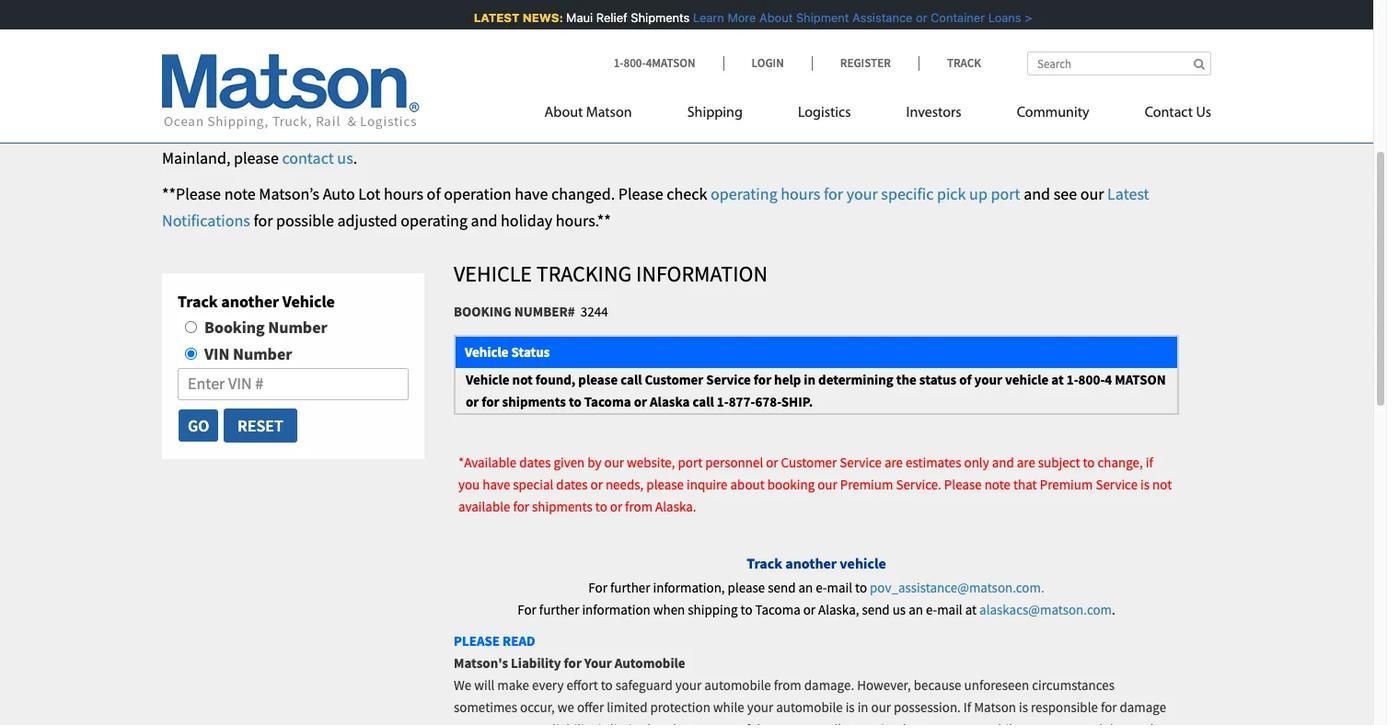 Task type: describe. For each thing, give the bounding box(es) containing it.
please
[[454, 632, 500, 650]]

1 horizontal spatial mail
[[938, 601, 963, 619]]

to down possession.
[[909, 721, 921, 726]]

0 vertical spatial call
[[621, 371, 642, 389]]

for up exceed
[[1101, 699, 1117, 716]]

about inside *available dates given by our website, port personnel or customer service are estimates only and are subject to change, if you have special dates or needs, please inquire about booking our premium service. please note that premium service is not available for shipments to or from alaska.
[[731, 476, 765, 494]]

1 horizontal spatial port
[[991, 183, 1021, 204]]

alaskacs@matson.com link
[[980, 601, 1112, 619]]

pick
[[937, 183, 966, 204]]

shipping link
[[660, 97, 771, 134]]

vehicle for vehicle tracking information
[[454, 259, 532, 288]]

please left "enter"
[[378, 85, 423, 106]]

1 vertical spatial automobile
[[776, 699, 843, 716]]

from inside *available dates given by our website, port personnel or customer service are estimates only and are subject to change, if you have special dates or needs, please inquire about booking our premium service. please note that premium service is not available for shipments to or from alaska.
[[625, 499, 653, 516]]

0 vertical spatial adjusted
[[621, 10, 669, 25]]

not inside the please read matson's liability for your automobile we will make every effort to safeguard your automobile from damage. however, because unforeseen circumstances sometimes occur, we offer limited protection while your automobile is in our possession. if matson is responsible for damage to your auto, our liability is limited to the amount of damage actually sustained to your automobile, not to exceed the mark
[[1026, 721, 1046, 726]]

your up assistance
[[223, 85, 255, 106]]

shipments inside vehicle not found, please call customer service for help in determining the status of your vehicle at 1-800-4 matson or for shipments to tacoma or alaska call 1-877-678-ship.
[[502, 393, 566, 411]]

notifications
[[162, 210, 250, 231]]

lot
[[359, 183, 381, 204]]

booking for booking number# 3244
[[454, 303, 512, 320]]

only
[[965, 454, 990, 472]]

special
[[513, 476, 554, 494]]

800- inside vehicle not found, please call customer service for help in determining the status of your vehicle at 1-800-4 matson or for shipments to tacoma or alaska call 1-877-678-ship.
[[1079, 371, 1105, 389]]

make
[[498, 677, 529, 694]]

alaska
[[650, 393, 690, 411]]

relief
[[589, 10, 621, 25]]

or down vehicle status
[[466, 393, 479, 411]]

identification
[[765, 85, 857, 106]]

container
[[924, 10, 978, 25]]

2 vertical spatial service
[[1096, 476, 1138, 494]]

customer inside *available dates given by our website, port personnel or customer service are estimates only and are subject to change, if you have special dates or needs, please inquire about booking our premium service. please note that premium service is not available for shipments to or from alaska.
[[781, 454, 837, 472]]

note inside *available dates given by our website, port personnel or customer service are estimates only and are subject to change, if you have special dates or needs, please inquire about booking our premium service. please note that premium service is not available for shipments to or from alaska.
[[985, 476, 1011, 494]]

under
[[873, 10, 905, 25]]

vehicle inside "for assistance tracking your vehicle, questions about your vehicle shipment, or to get a free quote to or from hawaii, guam, alaska, and the u.s. mainland, please"
[[564, 121, 613, 142]]

0 vertical spatial operating
[[673, 10, 726, 25]]

top menu navigation
[[545, 97, 1212, 134]]

available
[[459, 499, 511, 516]]

1 vertical spatial damage
[[753, 721, 800, 726]]

community link
[[990, 97, 1118, 134]]

booking number# 3244
[[454, 303, 608, 320]]

from inside the please read matson's liability for your automobile we will make every effort to safeguard your automobile from damage. however, because unforeseen circumstances sometimes occur, we offer limited protection while your automobile is in our possession. if matson is responsible for damage to your auto, our liability is limited to the amount of damage actually sustained to your automobile, not to exceed the mark
[[774, 677, 802, 694]]

personnel
[[706, 454, 764, 472]]

website,
[[627, 454, 675, 472]]

of inside the please read matson's liability for your automobile we will make every effort to safeguard your automobile from damage. however, because unforeseen circumstances sometimes occur, we offer limited protection while your automobile is in our possession. if matson is responsible for damage to your auto, our liability is limited to the amount of damage actually sustained to your automobile, not to exceed the mark
[[739, 721, 750, 726]]

hours right lot
[[384, 183, 424, 204]]

0 vertical spatial damage
[[1120, 699, 1167, 716]]

to right shipping
[[741, 601, 753, 619]]

your down possession.
[[924, 721, 950, 726]]

track for track another vehicle for further information, please send an e-mail to pov_assistance@matson.com. for further information when shipping to tacoma or alaska, send us an e-mail at alaskacs@matson.com .
[[747, 554, 783, 573]]

for down quote at right
[[824, 183, 844, 204]]

vehicle
[[421, 10, 473, 25]]

1 vertical spatial please
[[619, 183, 664, 204]]

however,
[[857, 677, 911, 694]]

or right quote at right
[[854, 121, 868, 142]]

0 vertical spatial booking
[[549, 85, 606, 106]]

matson's
[[259, 183, 320, 204]]

2 horizontal spatial in
[[921, 85, 934, 106]]

1 vertical spatial check
[[667, 183, 708, 204]]

1 vertical spatial e-
[[926, 601, 938, 619]]

operating hours for your specific pick up port link
[[711, 183, 1021, 204]]

for assistance tracking your vehicle, questions about your vehicle shipment, or to get a free quote to or from hawaii, guam, alaska, and the u.s. mainland, please
[[162, 121, 1148, 169]]

us
[[1197, 106, 1212, 121]]

0 vertical spatial us
[[337, 147, 353, 169]]

is down the unforeseen
[[1019, 699, 1029, 716]]

1-800-4matson link
[[614, 55, 723, 71]]

1 premium from the left
[[841, 476, 894, 494]]

1 vertical spatial operating
[[711, 183, 778, 204]]

our right by
[[605, 454, 624, 472]]

contact
[[1145, 106, 1193, 121]]

status
[[512, 343, 550, 361]]

shipping
[[688, 106, 743, 121]]

hours for changed.
[[781, 183, 821, 204]]

track another vehicle for further information, please send an e-mail to pov_assistance@matson.com. for further information when shipping to tacoma or alaska, send us an e-mail at alaskacs@matson.com .
[[518, 554, 1116, 619]]

given
[[554, 454, 585, 472]]

and down operation
[[471, 210, 498, 231]]

visiting
[[1071, 10, 1111, 25]]

in inside vehicle not found, please call customer service for help in determining the status of your vehicle at 1-800-4 matson or for shipments to tacoma or alaska call 1-877-678-ship.
[[804, 371, 816, 389]]

number for booking number
[[268, 317, 328, 338]]

automobile,
[[953, 721, 1023, 726]]

up
[[970, 183, 988, 204]]

877-
[[729, 393, 755, 411]]

3244
[[581, 303, 608, 320]]

0 horizontal spatial e-
[[816, 579, 827, 596]]

0 horizontal spatial possible
[[276, 210, 334, 231]]

0 horizontal spatial automobile
[[705, 677, 771, 694]]

vehicle up booking number at top left
[[283, 291, 335, 312]]

track for track another vehicle
[[178, 291, 218, 312]]

about matson link
[[545, 97, 660, 134]]

below.
[[937, 85, 983, 106]]

of inside vehicle not found, please call customer service for help in determining the status of your vehicle at 1-800-4 matson or for shipments to tacoma or alaska call 1-877-678-ship.
[[960, 371, 972, 389]]

1 vertical spatial adjusted
[[337, 210, 397, 231]]

or down by
[[591, 476, 603, 494]]

contact us link
[[1118, 97, 1212, 134]]

offer
[[577, 699, 604, 716]]

our up sustained
[[872, 699, 891, 716]]

your up 'protection'
[[676, 677, 702, 694]]

for up the 678-
[[754, 371, 772, 389]]

investors link
[[879, 97, 990, 134]]

booking inside *available dates given by our website, port personnel or customer service are estimates only and are subject to change, if you have special dates or needs, please inquire about booking our premium service. please note that premium service is not available for shipments to or from alaska.
[[768, 476, 815, 494]]

inquire
[[687, 476, 728, 494]]

1 horizontal spatial send
[[862, 601, 890, 619]]

your down sometimes
[[469, 721, 495, 726]]

or down 4matson at the top of page
[[668, 85, 682, 106]]

alaskacs@matson.com
[[980, 601, 1112, 619]]

track for track
[[948, 55, 982, 71]]

booking number
[[204, 317, 328, 338]]

for inside "for assistance tracking your vehicle, questions about your vehicle shipment, or to get a free quote to or from hawaii, guam, alaska, and the u.s. mainland, please"
[[162, 121, 185, 142]]

>
[[1018, 10, 1026, 25]]

subject
[[1039, 454, 1081, 472]]

read
[[503, 632, 536, 650]]

*available dates given by our website, port personnel or customer service are estimates only and are subject to change, if you have special dates or needs, please inquire about booking our premium service. please note that premium service is not available for shipments to or from alaska.
[[459, 454, 1173, 516]]

about matson
[[545, 106, 632, 121]]

0 vertical spatial limited
[[607, 699, 648, 716]]

free
[[762, 121, 789, 142]]

about inside top menu navigation
[[545, 106, 583, 121]]

news:
[[516, 10, 556, 25]]

us.
[[1114, 10, 1130, 25]]

and left see on the right of the page
[[1024, 183, 1051, 204]]

your up contact us .
[[322, 121, 354, 142]]

vehicle tracking information
[[454, 259, 768, 288]]

before
[[1031, 10, 1068, 25]]

vehicle not found, please call customer service for help in determining the status of your vehicle at 1-800-4 matson or for shipments to tacoma or alaska call 1-877-678-ship.
[[466, 371, 1167, 411]]

1 horizontal spatial holiday
[[753, 10, 793, 25]]

alaska, for guam,
[[1012, 121, 1061, 142]]

not inside *available dates given by our website, port personnel or customer service are estimates only and are subject to change, if you have special dates or needs, please inquire about booking our premium service. please note that premium service is not available for shipments to or from alaska.
[[1153, 476, 1173, 494]]

we
[[558, 699, 575, 716]]

1 vertical spatial for
[[589, 579, 608, 596]]

hawaii,
[[908, 121, 960, 142]]

automobile
[[615, 654, 686, 672]]

track link
[[919, 55, 982, 71]]

the down 'protection'
[[669, 721, 688, 726]]

vehicle, for please
[[322, 85, 375, 106]]

please inside *available dates given by our website, port personnel or customer service are estimates only and are subject to change, if you have special dates or needs, please inquire about booking our premium service. please note that premium service is not available for shipments to or from alaska.
[[945, 476, 982, 494]]

loans
[[982, 10, 1015, 25]]

0 vertical spatial mail
[[827, 579, 853, 596]]

2 premium from the left
[[1040, 476, 1093, 494]]

number#
[[515, 303, 575, 320]]

to down responsible
[[1048, 721, 1060, 726]]

have inside *available dates given by our website, port personnel or customer service are estimates only and are subject to change, if you have special dates or needs, please inquire about booking our premium service. please note that premium service is not available for shipments to or from alaska.
[[483, 476, 510, 494]]

actually
[[803, 721, 848, 726]]

from inside "for assistance tracking your vehicle, questions about your vehicle shipment, or to get a free quote to or from hawaii, guam, alaska, and the u.s. mainland, please"
[[872, 121, 905, 142]]

your left specific
[[847, 183, 878, 204]]

latest
[[467, 10, 513, 25]]

exceed
[[1063, 721, 1103, 726]]

1 vertical spatial limited
[[610, 721, 651, 726]]

guam,
[[963, 121, 1009, 142]]

information,
[[653, 579, 725, 596]]

maui
[[559, 10, 586, 25]]

please inside track another vehicle for further information, please send an e-mail to pov_assistance@matson.com. for further information when shipping to tacoma or alaska, send us an e-mail at alaskacs@matson.com .
[[728, 579, 765, 596]]

0 horizontal spatial dates
[[520, 454, 551, 472]]

to right the subject
[[1083, 454, 1095, 472]]

ship.
[[782, 393, 813, 411]]

damage.
[[805, 677, 855, 694]]

blue matson logo with ocean, shipping, truck, rail and logistics written beneath it. image
[[162, 54, 420, 130]]

us inside track another vehicle for further information, please send an e-mail to pov_assistance@matson.com. for further information when shipping to tacoma or alaska, send us an e-mail at alaskacs@matson.com .
[[893, 601, 906, 619]]

2 horizontal spatial 1-
[[1067, 371, 1079, 389]]

sometimes
[[454, 699, 518, 716]]

for down vehicle status
[[482, 393, 500, 411]]

you
[[459, 476, 480, 494]]

0 vertical spatial number
[[861, 85, 917, 106]]

to down the shipping on the top of page
[[708, 121, 722, 142]]

found,
[[536, 371, 576, 389]]

0 vertical spatial have
[[515, 183, 548, 204]]

0 vertical spatial send
[[768, 579, 796, 596]]

in inside the please read matson's liability for your automobile we will make every effort to safeguard your automobile from damage. however, because unforeseen circumstances sometimes occur, we offer limited protection while your automobile is in our possession. if matson is responsible for damage to your auto, our liability is limited to the amount of damage actually sustained to your automobile, not to exceed the mark
[[858, 699, 869, 716]]

vin
[[204, 344, 230, 365]]

0 vertical spatial of
[[427, 183, 441, 204]]

is down offer
[[598, 721, 608, 726]]

is up actually
[[846, 699, 855, 716]]

or down the shipping on the top of page
[[689, 121, 704, 142]]

1 vertical spatial holiday
[[501, 210, 553, 231]]

alaska, for or
[[819, 601, 860, 619]]

booking for booking number
[[204, 317, 265, 338]]

to track your personal vehicle, please enter your 7-digit booking number or the vehicle identification number in below.
[[162, 85, 983, 106]]

and right "learn"
[[729, 10, 750, 25]]

learn more about shipment assistance or container loans > link
[[686, 10, 1026, 25]]

**please note matson's auto lot hours of operation have changed. please check operating hours for your specific pick up port and see our
[[162, 183, 1108, 204]]

login link
[[723, 55, 812, 71]]

0 horizontal spatial 1-
[[614, 55, 624, 71]]

changed.
[[552, 183, 615, 204]]

community
[[1017, 106, 1090, 121]]

0 vertical spatial further
[[610, 579, 651, 596]]

0 vertical spatial an
[[799, 579, 813, 596]]

contact us link
[[282, 147, 353, 169]]

or down needs,
[[610, 499, 623, 516]]

pov_assistance@matson.com. link
[[870, 579, 1045, 596]]



Task type: locate. For each thing, give the bounding box(es) containing it.
1 vertical spatial matson
[[974, 699, 1017, 716]]

number
[[609, 85, 664, 106]]

your inside vehicle not found, please call customer service for help in determining the status of your vehicle at 1-800-4 matson or for shipments to tacoma or alaska call 1-877-678-ship.
[[975, 371, 1003, 389]]

call right found,
[[621, 371, 642, 389]]

0 horizontal spatial booking
[[204, 317, 265, 338]]

2 horizontal spatial from
[[872, 121, 905, 142]]

matson
[[1115, 371, 1167, 389]]

matson
[[586, 106, 632, 121], [974, 699, 1017, 716]]

and right only
[[992, 454, 1015, 472]]

1 horizontal spatial about
[[731, 476, 765, 494]]

learn
[[686, 10, 718, 25]]

and down community
[[1064, 121, 1091, 142]]

1 horizontal spatial please
[[619, 183, 664, 204]]

matson inside top menu navigation
[[586, 106, 632, 121]]

to down found,
[[569, 393, 582, 411]]

0 vertical spatial holiday
[[753, 10, 793, 25]]

mainland,
[[162, 147, 231, 169]]

to
[[708, 121, 722, 142], [836, 121, 850, 142], [569, 393, 582, 411], [1083, 454, 1095, 472], [596, 499, 608, 516], [856, 579, 867, 596], [741, 601, 753, 619], [601, 677, 613, 694], [454, 721, 466, 726], [654, 721, 666, 726], [909, 721, 921, 726], [1048, 721, 1060, 726]]

0 horizontal spatial 800-
[[624, 55, 646, 71]]

1 horizontal spatial not
[[1026, 721, 1046, 726]]

0 horizontal spatial note
[[224, 183, 256, 204]]

premium left service.
[[841, 476, 894, 494]]

vehicle down *available dates given by our website, port personnel or customer service are estimates only and are subject to change, if you have special dates or needs, please inquire about booking our premium service. please note that premium service is not available for shipments to or from alaska.
[[840, 554, 887, 573]]

service up 877-
[[707, 371, 751, 389]]

Enter VIN # text field
[[178, 368, 409, 400]]

further up the information
[[610, 579, 651, 596]]

hours
[[796, 10, 828, 25], [384, 183, 424, 204], [781, 183, 821, 204]]

from left hawaii,
[[872, 121, 905, 142]]

1 vertical spatial send
[[862, 601, 890, 619]]

at down 'pov_assistance@matson.com.' link
[[966, 601, 977, 619]]

None search field
[[1028, 52, 1212, 76]]

2 horizontal spatial please
[[945, 476, 982, 494]]

1 vertical spatial call
[[693, 393, 714, 411]]

alaska, down community
[[1012, 121, 1061, 142]]

1 horizontal spatial premium
[[1040, 476, 1093, 494]]

2 vertical spatial number
[[233, 344, 292, 365]]

about down 7-
[[485, 121, 526, 142]]

0 horizontal spatial damage
[[753, 721, 800, 726]]

in
[[921, 85, 934, 106], [804, 371, 816, 389], [858, 699, 869, 716]]

not
[[513, 371, 533, 389], [1153, 476, 1173, 494], [1026, 721, 1046, 726]]

the right exceed
[[1106, 721, 1125, 726]]

or left alaska
[[634, 393, 647, 411]]

or inside track another vehicle for further information, please send an e-mail to pov_assistance@matson.com. for further information when shipping to tacoma or alaska, send us an e-mail at alaskacs@matson.com .
[[804, 601, 816, 619]]

0 vertical spatial matson
[[586, 106, 632, 121]]

e-
[[816, 579, 827, 596], [926, 601, 938, 619]]

vehicle, for questions
[[357, 121, 410, 142]]

or right personnel at the right of the page
[[766, 454, 779, 472]]

1 horizontal spatial about
[[753, 10, 786, 25]]

0 vertical spatial for
[[162, 121, 185, 142]]

1 horizontal spatial further
[[610, 579, 651, 596]]

the down 4matson at the top of page
[[686, 85, 709, 106]]

your right while
[[748, 699, 774, 716]]

1- left the 678-
[[717, 393, 729, 411]]

2 vertical spatial operating
[[401, 210, 468, 231]]

protection
[[651, 699, 711, 716]]

the inside "for assistance tracking your vehicle, questions about your vehicle shipment, or to get a free quote to or from hawaii, guam, alaska, and the u.s. mainland, please"
[[1094, 121, 1117, 142]]

from
[[872, 121, 905, 142], [625, 499, 653, 516], [774, 677, 802, 694]]

not inside vehicle not found, please call customer service for help in determining the status of your vehicle at 1-800-4 matson or for shipments to tacoma or alaska call 1-877-678-ship.
[[513, 371, 533, 389]]

of
[[427, 183, 441, 204], [960, 371, 972, 389], [739, 721, 750, 726]]

from left "damage."
[[774, 677, 802, 694]]

quote
[[792, 121, 833, 142]]

0 horizontal spatial about
[[485, 121, 526, 142]]

track another vehicle link
[[747, 554, 887, 573]]

service inside vehicle not found, please call customer service for help in determining the status of your vehicle at 1-800-4 matson or for shipments to tacoma or alaska call 1-877-678-ship.
[[707, 371, 751, 389]]

1 horizontal spatial service
[[840, 454, 882, 472]]

*available
[[459, 454, 517, 472]]

your
[[585, 654, 612, 672]]

None button
[[223, 408, 298, 444], [178, 409, 220, 443], [223, 408, 298, 444], [178, 409, 220, 443]]

2 vertical spatial please
[[945, 476, 982, 494]]

check down "for assistance tracking your vehicle, questions about your vehicle shipment, or to get a free quote to or from hawaii, guam, alaska, and the u.s. mainland, please"
[[667, 183, 708, 204]]

our down the 'occur,'
[[530, 721, 550, 726]]

. inside track another vehicle for further information, please send an e-mail to pov_assistance@matson.com. for further information when shipping to tacoma or alaska, send us an e-mail at alaskacs@matson.com .
[[1112, 601, 1116, 619]]

1 vertical spatial vehicle,
[[357, 121, 410, 142]]

about inside "for assistance tracking your vehicle, questions about your vehicle shipment, or to get a free quote to or from hawaii, guam, alaska, and the u.s. mainland, please"
[[485, 121, 526, 142]]

please down assistance
[[234, 147, 279, 169]]

and inside "for assistance tracking your vehicle, questions about your vehicle shipment, or to get a free quote to or from hawaii, guam, alaska, and the u.s. mainland, please"
[[1064, 121, 1091, 142]]

to down sometimes
[[454, 721, 466, 726]]

automobile
[[705, 677, 771, 694], [776, 699, 843, 716]]

needs,
[[606, 476, 644, 494]]

4matson
[[646, 55, 696, 71]]

of right status
[[960, 371, 972, 389]]

to inside vehicle not found, please call customer service for help in determining the status of your vehicle at 1-800-4 matson or for shipments to tacoma or alaska call 1-877-678-ship.
[[569, 393, 582, 411]]

0 vertical spatial possible
[[572, 10, 618, 25]]

about right more
[[753, 10, 786, 25]]

note
[[224, 183, 256, 204], [985, 476, 1011, 494]]

. up circumstances
[[1112, 601, 1116, 619]]

another inside track another vehicle for further information, please send an e-mail to pov_assistance@matson.com. for further information when shipping to tacoma or alaska, send us an e-mail at alaskacs@matson.com .
[[786, 554, 837, 573]]

latest notifications link
[[162, 183, 1150, 231]]

up
[[363, 10, 380, 25]]

if
[[1146, 454, 1154, 472]]

2 vertical spatial not
[[1026, 721, 1046, 726]]

shipments down found,
[[502, 393, 566, 411]]

number for vin number
[[233, 344, 292, 365]]

1 vertical spatial about
[[545, 106, 583, 121]]

2 vertical spatial for
[[518, 601, 537, 619]]

.
[[353, 147, 357, 169], [1112, 601, 1116, 619]]

tacoma inside track another vehicle for further information, please send an e-mail to pov_assistance@matson.com. for further information when shipping to tacoma or alaska, send us an e-mail at alaskacs@matson.com .
[[756, 601, 801, 619]]

0 horizontal spatial check
[[516, 10, 550, 25]]

vehicle down vehicle status
[[466, 371, 510, 389]]

call
[[621, 371, 642, 389], [693, 393, 714, 411]]

vehicle inside vehicle not found, please call customer service for help in determining the status of your vehicle at 1-800-4 matson or for shipments to tacoma or alaska call 1-877-678-ship.
[[466, 371, 510, 389]]

0 horizontal spatial at
[[966, 601, 977, 619]]

1 are from the left
[[885, 454, 903, 472]]

shipments inside *available dates given by our website, port personnel or customer service are estimates only and are subject to change, if you have special dates or needs, please inquire about booking our premium service. please note that premium service is not available for shipments to or from alaska.
[[532, 499, 593, 516]]

service
[[707, 371, 751, 389], [840, 454, 882, 472], [1096, 476, 1138, 494]]

0 horizontal spatial further
[[539, 601, 580, 619]]

customer down ship.
[[781, 454, 837, 472]]

vehicle for vehicle status
[[465, 343, 509, 361]]

2 horizontal spatial service
[[1096, 476, 1138, 494]]

alaska, inside "for assistance tracking your vehicle, questions about your vehicle shipment, or to get a free quote to or from hawaii, guam, alaska, and the u.s. mainland, please"
[[1012, 121, 1061, 142]]

0 horizontal spatial .
[[353, 147, 357, 169]]

call right alaska
[[693, 393, 714, 411]]

and inside *available dates given by our website, port personnel or customer service are estimates only and are subject to change, if you have special dates or needs, please inquire about booking our premium service. please note that premium service is not available for shipments to or from alaska.
[[992, 454, 1015, 472]]

0 horizontal spatial matson
[[586, 106, 632, 121]]

0 horizontal spatial customer
[[645, 371, 704, 389]]

Search search field
[[1028, 52, 1212, 76]]

hours left "posted"
[[796, 10, 828, 25]]

1 horizontal spatial tacoma
[[756, 601, 801, 619]]

specific
[[882, 183, 934, 204]]

information
[[636, 259, 768, 288]]

for up effort
[[564, 654, 582, 672]]

please inside vehicle not found, please call customer service for help in determining the status of your vehicle at 1-800-4 matson or for shipments to tacoma or alaska call 1-877-678-ship.
[[579, 371, 618, 389]]

are up that
[[1017, 454, 1036, 472]]

vehicle down about matson on the top of page
[[564, 121, 613, 142]]

determining
[[819, 371, 894, 389]]

1 vertical spatial an
[[909, 601, 924, 619]]

0 horizontal spatial for
[[162, 121, 185, 142]]

tracking
[[537, 259, 632, 288]]

0 vertical spatial vehicle,
[[322, 85, 375, 106]]

1 horizontal spatial dates
[[556, 476, 588, 494]]

enter
[[427, 85, 463, 106]]

2 horizontal spatial for
[[589, 579, 608, 596]]

customer inside vehicle not found, please call customer service for help in determining the status of your vehicle at 1-800-4 matson or for shipments to tacoma or alaska call 1-877-678-ship.
[[645, 371, 704, 389]]

alaska, down track another vehicle link
[[819, 601, 860, 619]]

1 horizontal spatial have
[[515, 183, 548, 204]]

vehicle left status
[[465, 343, 509, 361]]

see
[[1054, 183, 1078, 204]]

tacoma down track another vehicle link
[[756, 601, 801, 619]]

for possible adjusted operating and holiday hours.**
[[250, 210, 611, 231]]

vehicle
[[712, 85, 761, 106], [454, 259, 532, 288], [283, 291, 335, 312], [465, 343, 509, 361], [466, 371, 510, 389]]

1 vertical spatial 800-
[[1079, 371, 1105, 389]]

0 horizontal spatial call
[[621, 371, 642, 389]]

booking up vin number
[[204, 317, 265, 338]]

is inside *available dates given by our website, port personnel or customer service are estimates only and are subject to change, if you have special dates or needs, please inquire about booking our premium service. please note that premium service is not available for shipments to or from alaska.
[[1141, 476, 1150, 494]]

not down status
[[513, 371, 533, 389]]

2 horizontal spatial of
[[960, 371, 972, 389]]

1 vertical spatial dates
[[556, 476, 588, 494]]

information
[[582, 601, 651, 619]]

booking right digit
[[549, 85, 606, 106]]

help
[[775, 371, 801, 389]]

have left changed.
[[515, 183, 548, 204]]

note up notifications
[[224, 183, 256, 204]]

are up service.
[[885, 454, 903, 472]]

please down "for assistance tracking your vehicle, questions about your vehicle shipment, or to get a free quote to or from hawaii, guam, alaska, and the u.s. mainland, please"
[[619, 183, 664, 204]]

1 vertical spatial from
[[625, 499, 653, 516]]

liability
[[553, 721, 596, 726]]

port inside *available dates given by our website, port personnel or customer service are estimates only and are subject to change, if you have special dates or needs, please inquire about booking our premium service. please note that premium service is not available for shipments to or from alaska.
[[678, 454, 703, 472]]

not down 'if' at bottom right
[[1153, 476, 1173, 494]]

another up booking number at top left
[[221, 291, 279, 312]]

1 vertical spatial alaska,
[[819, 601, 860, 619]]

contact us .
[[282, 147, 357, 169]]

0 vertical spatial about
[[753, 10, 786, 25]]

mail down track another vehicle link
[[827, 579, 853, 596]]

for up mainland,
[[162, 121, 185, 142]]

shipments down special
[[532, 499, 593, 516]]

posted
[[831, 10, 870, 25]]

from down needs,
[[625, 499, 653, 516]]

the left u.s.
[[1094, 121, 1117, 142]]

for up read
[[518, 601, 537, 619]]

1 horizontal spatial possible
[[572, 10, 618, 25]]

in right help
[[804, 371, 816, 389]]

to down track another vehicle link
[[856, 579, 867, 596]]

0 horizontal spatial tacoma
[[585, 393, 631, 411]]

at
[[1052, 371, 1064, 389], [966, 601, 977, 619]]

please
[[476, 10, 513, 25], [619, 183, 664, 204], [945, 476, 982, 494]]

our
[[1081, 183, 1105, 204], [605, 454, 624, 472], [818, 476, 838, 494], [872, 699, 891, 716], [530, 721, 550, 726]]

our up track another vehicle link
[[818, 476, 838, 494]]

2 vertical spatial 1-
[[717, 393, 729, 411]]

1 vertical spatial another
[[786, 554, 837, 573]]

vehicle inside vehicle not found, please call customer service for help in determining the status of your vehicle at 1-800-4 matson or for shipments to tacoma or alaska call 1-877-678-ship.
[[1006, 371, 1049, 389]]

to down 'protection'
[[654, 721, 666, 726]]

mail down pov_assistance@matson.com.
[[938, 601, 963, 619]]

when
[[654, 601, 685, 619]]

for down matson's
[[254, 210, 273, 231]]

vehicle inside track another vehicle for further information, please send an e-mail to pov_assistance@matson.com. for further information when shipping to tacoma or alaska, send us an e-mail at alaskacs@matson.com .
[[840, 554, 887, 573]]

estimates
[[906, 454, 962, 472]]

1- up number
[[614, 55, 624, 71]]

for up the information
[[589, 579, 608, 596]]

another for vehicle
[[221, 291, 279, 312]]

at left 4
[[1052, 371, 1064, 389]]

the inside vehicle not found, please call customer service for help in determining the status of your vehicle at 1-800-4 matson or for shipments to tacoma or alaska call 1-877-678-ship.
[[897, 371, 917, 389]]

to
[[162, 85, 179, 106]]

1 vertical spatial about
[[731, 476, 765, 494]]

1 vertical spatial tacoma
[[756, 601, 801, 619]]

automobile up actually
[[776, 699, 843, 716]]

0 vertical spatial please
[[476, 10, 513, 25]]

about
[[485, 121, 526, 142], [731, 476, 765, 494]]

1 horizontal spatial from
[[774, 677, 802, 694]]

0 vertical spatial at
[[1052, 371, 1064, 389]]

vehicle for vehicle not found, please call customer service for help in determining the status of your vehicle at 1-800-4 matson or for shipments to tacoma or alaska call 1-877-678-ship.
[[466, 371, 510, 389]]

1 vertical spatial service
[[840, 454, 882, 472]]

1 horizontal spatial of
[[739, 721, 750, 726]]

contact us
[[1145, 106, 1212, 121]]

or right 'under'
[[909, 10, 921, 25]]

tacoma left alaska
[[585, 393, 631, 411]]

of down while
[[739, 721, 750, 726]]

possible right news:
[[572, 10, 618, 25]]

another for vehicle
[[786, 554, 837, 573]]

0 vertical spatial tacoma
[[585, 393, 631, 411]]

sustained
[[851, 721, 907, 726]]

matson inside the please read matson's liability for your automobile we will make every effort to safeguard your automobile from damage. however, because unforeseen circumstances sometimes occur, we offer limited protection while your automobile is in our possession. if matson is responsible for damage to your auto, our liability is limited to the amount of damage actually sustained to your automobile, not to exceed the mark
[[974, 699, 1017, 716]]

1 vertical spatial at
[[966, 601, 977, 619]]

1 vertical spatial of
[[960, 371, 972, 389]]

limited
[[607, 699, 648, 716], [610, 721, 651, 726]]

0 horizontal spatial service
[[707, 371, 751, 389]]

hours for adjusted
[[796, 10, 828, 25]]

latest notifications
[[162, 183, 1150, 231]]

unforeseen
[[965, 677, 1030, 694]]

dropping off/picking up your vehicle please check for possible adjusted operating and holiday hours posted under "latest notifications" before visiting us.
[[215, 10, 1130, 25]]

adjusted
[[621, 10, 669, 25], [337, 210, 397, 231]]

check
[[516, 10, 550, 25], [667, 183, 708, 204]]

please up shipping
[[728, 579, 765, 596]]

vehicle up the get
[[712, 85, 761, 106]]

assistance
[[846, 10, 906, 25]]

1 horizontal spatial 800-
[[1079, 371, 1105, 389]]

please read matson's liability for your automobile we will make every effort to safeguard your automobile from damage. however, because unforeseen circumstances sometimes occur, we offer limited protection while your automobile is in our possession. if matson is responsible for damage to your auto, our liability is limited to the amount of damage actually sustained to your automobile, not to exceed the mark
[[454, 632, 1174, 726]]

7-
[[501, 85, 515, 106]]

dates down given
[[556, 476, 588, 494]]

to down the logistics
[[836, 121, 850, 142]]

liability
[[511, 654, 561, 672]]

damage left actually
[[753, 721, 800, 726]]

2 vertical spatial of
[[739, 721, 750, 726]]

automobile up while
[[705, 677, 771, 694]]

0 vertical spatial shipments
[[502, 393, 566, 411]]

1 horizontal spatial for
[[518, 601, 537, 619]]

tacoma inside vehicle not found, please call customer service for help in determining the status of your vehicle at 1-800-4 matson or for shipments to tacoma or alaska call 1-877-678-ship.
[[585, 393, 631, 411]]

1 horizontal spatial are
[[1017, 454, 1036, 472]]

to down needs,
[[596, 499, 608, 516]]

0 vertical spatial check
[[516, 10, 550, 25]]

dropping
[[215, 10, 279, 25]]

0 vertical spatial vehicle
[[564, 121, 613, 142]]

at inside track another vehicle for further information, please send an e-mail to pov_assistance@matson.com. for further information when shipping to tacoma or alaska, send us an e-mail at alaskacs@matson.com .
[[966, 601, 977, 619]]

800- left matson
[[1079, 371, 1105, 389]]

1 vertical spatial 1-
[[1067, 371, 1079, 389]]

vin number
[[204, 344, 292, 365]]

None radio
[[185, 348, 197, 360]]

2 are from the left
[[1017, 454, 1036, 472]]

1 horizontal spatial .
[[1112, 601, 1116, 619]]

please left news:
[[476, 10, 513, 25]]

your left 7-
[[466, 85, 498, 106]]

damage right responsible
[[1120, 699, 1167, 716]]

2 horizontal spatial not
[[1153, 476, 1173, 494]]

1 vertical spatial vehicle
[[1006, 371, 1049, 389]]

shipments
[[502, 393, 566, 411], [532, 499, 593, 516]]

your down digit
[[529, 121, 560, 142]]

our right see on the right of the page
[[1081, 183, 1105, 204]]

further left the information
[[539, 601, 580, 619]]

1 horizontal spatial check
[[667, 183, 708, 204]]

**please
[[162, 183, 221, 204]]

booking
[[454, 303, 512, 320], [204, 317, 265, 338]]

matson up shipment,
[[586, 106, 632, 121]]

"latest
[[909, 10, 949, 25]]

track another vehicle
[[178, 291, 335, 312]]

notifications"
[[952, 10, 1028, 25]]

e- down pov_assistance@matson.com.
[[926, 601, 938, 619]]

2 vertical spatial in
[[858, 699, 869, 716]]

please inside *available dates given by our website, port personnel or customer service are estimates only and are subject to change, if you have special dates or needs, please inquire about booking our premium service. please note that premium service is not available for shipments to or from alaska.
[[647, 476, 684, 494]]

number down "track another vehicle" at the top left
[[268, 317, 328, 338]]

0 vertical spatial from
[[872, 121, 905, 142]]

2 horizontal spatial vehicle
[[1006, 371, 1049, 389]]

logistics
[[798, 106, 851, 121]]

for left 'relief'
[[553, 10, 568, 25]]

check left the maui
[[516, 10, 550, 25]]

vehicle, inside "for assistance tracking your vehicle, questions about your vehicle shipment, or to get a free quote to or from hawaii, guam, alaska, and the u.s. mainland, please"
[[357, 121, 410, 142]]

0 vertical spatial 800-
[[624, 55, 646, 71]]

1 horizontal spatial an
[[909, 601, 924, 619]]

to down your at left
[[601, 677, 613, 694]]

None radio
[[185, 322, 197, 334]]

another
[[221, 291, 279, 312], [786, 554, 837, 573]]

0 horizontal spatial holiday
[[501, 210, 553, 231]]

get
[[725, 121, 747, 142]]

1 horizontal spatial booking
[[454, 303, 512, 320]]

login
[[752, 55, 784, 71]]

dates
[[520, 454, 551, 472], [556, 476, 588, 494]]

1 horizontal spatial damage
[[1120, 699, 1167, 716]]

search image
[[1194, 58, 1205, 70]]

track inside track another vehicle for further information, please send an e-mail to pov_assistance@matson.com. for further information when shipping to tacoma or alaska, send us an e-mail at alaskacs@matson.com .
[[747, 554, 783, 573]]

us up auto
[[337, 147, 353, 169]]

vehicle, left questions
[[357, 121, 410, 142]]

booking up track another vehicle link
[[768, 476, 815, 494]]

1 horizontal spatial adjusted
[[621, 10, 669, 25]]

your right status
[[975, 371, 1003, 389]]

at inside vehicle not found, please call customer service for help in determining the status of your vehicle at 1-800-4 matson or for shipments to tacoma or alaska call 1-877-678-ship.
[[1052, 371, 1064, 389]]

please inside "for assistance tracking your vehicle, questions about your vehicle shipment, or to get a free quote to or from hawaii, guam, alaska, and the u.s. mainland, please"
[[234, 147, 279, 169]]

adjusted right 'relief'
[[621, 10, 669, 25]]

2 vertical spatial from
[[774, 677, 802, 694]]

alaska, inside track another vehicle for further information, please send an e-mail to pov_assistance@matson.com. for further information when shipping to tacoma or alaska, send us an e-mail at alaskacs@matson.com .
[[819, 601, 860, 619]]

0 horizontal spatial in
[[804, 371, 816, 389]]

possible down matson's
[[276, 210, 334, 231]]

for inside *available dates given by our website, port personnel or customer service are estimates only and are subject to change, if you have special dates or needs, please inquire about booking our premium service. please note that premium service is not available for shipments to or from alaska.
[[513, 499, 530, 516]]

every
[[532, 677, 564, 694]]

shipping
[[688, 601, 738, 619]]



Task type: vqa. For each thing, say whether or not it's contained in the screenshot.
containers.
no



